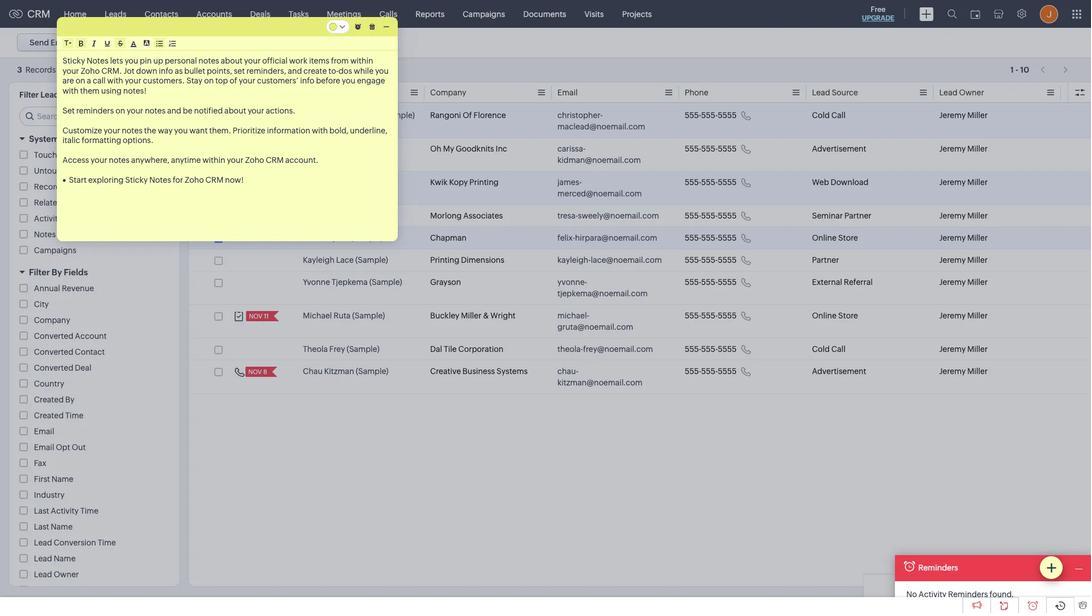 Task type: describe. For each thing, give the bounding box(es) containing it.
tresa-
[[558, 211, 578, 221]]

555-555-5555 for theola-frey@noemail.com
[[685, 345, 737, 354]]

created for created by
[[34, 396, 64, 405]]

chau kitzman (sample)
[[303, 367, 389, 376]]

unblock email address
[[175, 38, 261, 47]]

email up christopher-
[[558, 88, 578, 97]]

555-555-5555 for kayleigh-lace@noemail.com
[[685, 256, 737, 265]]

deals link
[[241, 0, 280, 28]]

account.
[[285, 156, 319, 165]]

fax
[[34, 459, 46, 468]]

jeremy miller for felix-hirpara@noemail.com
[[940, 234, 988, 243]]

0 vertical spatial lead source
[[812, 88, 858, 97]]

reminder image
[[355, 24, 361, 30]]

opt
[[56, 443, 70, 453]]

activity for no
[[919, 591, 947, 600]]

exploring
[[88, 176, 124, 185]]

0 horizontal spatial printing
[[430, 256, 460, 265]]

1 vertical spatial source
[[54, 587, 80, 596]]

you up jot
[[125, 56, 138, 65]]

touched
[[34, 151, 67, 160]]

(sample) for felix hirpara (sample)
[[351, 234, 383, 243]]

created time
[[34, 412, 83, 421]]

created for created time
[[34, 412, 64, 421]]

1 horizontal spatial lead owner
[[940, 88, 985, 97]]

last name
[[34, 523, 73, 532]]

visits link
[[576, 0, 613, 28]]

create
[[102, 38, 127, 47]]

yvonne
[[303, 278, 330, 287]]

james-
[[558, 178, 582, 187]]

miller for felix-hirpara@noemail.com
[[968, 234, 988, 243]]

by
[[65, 90, 74, 99]]

your up are
[[63, 66, 79, 75]]

8 555-555-5555 from the top
[[685, 312, 737, 321]]

time for conversion
[[98, 539, 116, 548]]

1 vertical spatial sticky
[[125, 176, 148, 185]]

james- merced@noemail.com
[[558, 178, 642, 198]]

bullet
[[184, 66, 205, 75]]

reports link
[[407, 0, 454, 28]]

10 jeremy from the top
[[940, 367, 966, 376]]

first
[[34, 475, 50, 484]]

1 vertical spatial campaigns
[[34, 246, 76, 255]]

kwik
[[430, 178, 448, 187]]

jeremy for felix-hirpara@noemail.com
[[940, 234, 966, 243]]

notes up exploring at the top left of the page
[[109, 156, 130, 165]]

1 vertical spatial leads
[[40, 90, 63, 99]]

of
[[463, 111, 472, 120]]

dal
[[430, 345, 442, 354]]

1 horizontal spatial with
[[107, 76, 123, 85]]

records for related
[[64, 198, 94, 207]]

by for created
[[65, 396, 75, 405]]

are
[[63, 76, 74, 85]]

2 horizontal spatial zoho
[[245, 156, 264, 165]]

them.
[[209, 126, 231, 135]]

name down last activity time
[[51, 523, 73, 532]]

delete image
[[370, 24, 375, 30]]

to-
[[329, 66, 339, 75]]

notes inside the sticky notes lets you pin up personal notes about your official work items from within your zoho crm. jot down info as bullet points, set reminders, and create to-dos while you are on a call with your customers. stay on top of your customers' info before you engage with them using notes!
[[87, 56, 108, 65]]

0 horizontal spatial and
[[167, 106, 181, 115]]

miller for james- merced@noemail.com
[[968, 178, 988, 187]]

maclead
[[349, 111, 381, 120]]

want
[[189, 126, 208, 135]]

3
[[17, 65, 22, 75]]

miller for yvonne- tjepkema@noemail.com
[[968, 278, 988, 287]]

email up fax
[[34, 443, 54, 453]]

1 horizontal spatial action
[[96, 198, 120, 207]]

free
[[871, 5, 886, 14]]

jeremy miller for kayleigh-lace@noemail.com
[[940, 256, 988, 265]]

yvonne- tjepkema@noemail.com
[[558, 278, 648, 298]]

customers'
[[257, 76, 299, 85]]

nov for chau
[[248, 369, 262, 376]]

theola-
[[558, 345, 583, 354]]

call for christopher- maclead@noemail.com
[[832, 111, 846, 120]]

seminar partner
[[812, 211, 872, 221]]

0 horizontal spatial company
[[34, 316, 70, 325]]

2 online from the top
[[812, 312, 837, 321]]

0 vertical spatial source
[[832, 88, 858, 97]]

web download
[[812, 178, 869, 187]]

(sample) for chau kitzman (sample)
[[356, 367, 389, 376]]

related
[[34, 198, 62, 207]]

chau
[[303, 367, 323, 376]]

1 store from the top
[[839, 234, 858, 243]]

name down conversion
[[54, 555, 76, 564]]

email down created time
[[34, 427, 54, 437]]

felix hirpara (sample)
[[303, 234, 383, 243]]

jeremy miller for tresa-sweely@noemail.com
[[940, 211, 988, 221]]

seminar
[[812, 211, 843, 221]]

tresa-sweely@noemail.com
[[558, 211, 659, 221]]

jeremy for carissa- kidman@noemail.com
[[940, 144, 966, 153]]

tile
[[444, 345, 457, 354]]

set
[[63, 106, 75, 115]]

kayleigh-lace@noemail.com
[[558, 256, 662, 265]]

contacts link
[[136, 0, 188, 28]]

the
[[144, 126, 156, 135]]

michael ruta (sample)
[[303, 312, 385, 321]]

create task button
[[89, 34, 157, 52]]

dimensions
[[461, 256, 505, 265]]

jeremy miller for carissa- kidman@noemail.com
[[940, 144, 988, 153]]

0 vertical spatial info
[[159, 66, 173, 75]]

underline,
[[350, 126, 388, 135]]

10 jeremy miller from the top
[[940, 367, 988, 376]]

last for last activity time
[[34, 507, 49, 516]]

call for theola-frey@noemail.com
[[832, 345, 846, 354]]

calendar image
[[971, 9, 981, 18]]

by for filter
[[52, 268, 62, 277]]

1 online store from the top
[[812, 234, 858, 243]]

converted account
[[34, 332, 107, 341]]

last for last name
[[34, 523, 49, 532]]

0 horizontal spatial lead owner
[[34, 571, 79, 580]]

miller for tresa-sweely@noemail.com
[[968, 211, 988, 221]]

search element
[[941, 0, 964, 28]]

accounts link
[[188, 0, 241, 28]]

business
[[463, 367, 495, 376]]

formatting
[[82, 136, 121, 145]]

email inside button
[[51, 38, 71, 47]]

within inside the sticky notes lets you pin up personal notes about your official work items from within your zoho crm. jot down info as bullet points, set reminders, and create to-dos while you are on a call with your customers. stay on top of your customers' info before you engage with them using notes!
[[350, 56, 373, 65]]

christopher maclead (sample)
[[303, 111, 415, 120]]

no activity reminders found.
[[907, 591, 1014, 600]]

nov 8
[[248, 369, 267, 376]]

5555 for yvonne- tjepkema@noemail.com
[[718, 278, 737, 287]]

0 vertical spatial time
[[65, 412, 83, 421]]

1
[[1011, 65, 1014, 74]]

customize
[[63, 126, 102, 135]]

inc
[[496, 144, 507, 153]]

miller for kayleigh-lace@noemail.com
[[968, 256, 988, 265]]

reports
[[416, 9, 445, 18]]

0 vertical spatial leads
[[105, 9, 127, 18]]

1 horizontal spatial company
[[430, 88, 467, 97]]

filter leads by
[[19, 90, 74, 99]]

555-555-5555 for yvonne- tjepkema@noemail.com
[[685, 278, 737, 287]]

1 vertical spatial crm
[[266, 156, 284, 165]]

created by
[[34, 396, 75, 405]]

record action
[[34, 182, 87, 192]]

crm link
[[9, 8, 50, 20]]

be
[[183, 106, 192, 115]]

records
[[25, 65, 56, 75]]

a
[[87, 76, 91, 85]]

jeremy for tresa-sweely@noemail.com
[[940, 211, 966, 221]]

email opt out
[[34, 443, 86, 453]]

555-555-5555 for tresa-sweely@noemail.com
[[685, 211, 737, 221]]

3 records selected.
[[17, 65, 93, 75]]

5555 for kayleigh-lace@noemail.com
[[718, 256, 737, 265]]

5555 for theola-frey@noemail.com
[[718, 345, 737, 354]]

tasks link
[[280, 0, 318, 28]]

5555 for tresa-sweely@noemail.com
[[718, 211, 737, 221]]

10 555-555-5555 from the top
[[685, 367, 737, 376]]

1 horizontal spatial owner
[[959, 88, 985, 97]]

8 5555 from the top
[[718, 312, 737, 321]]

theola
[[303, 345, 328, 354]]

customize your notes the way you want them. prioritize information with bold, underline, italic formatting options.
[[63, 126, 389, 145]]

2 online store from the top
[[812, 312, 858, 321]]

(sample) for michael ruta (sample)
[[352, 312, 385, 321]]

kayleigh lace (sample)
[[303, 256, 388, 265]]

kidman
[[332, 144, 360, 153]]

1 vertical spatial within
[[203, 156, 225, 165]]

way
[[158, 126, 173, 135]]

industry
[[34, 491, 65, 500]]

accounts
[[197, 9, 232, 18]]

8 jeremy from the top
[[940, 312, 966, 321]]

your down formatting
[[91, 156, 107, 165]]

notes inside the sticky notes lets you pin up personal notes about your official work items from within your zoho crm. jot down info as bullet points, set reminders, and create to-dos while you are on a call with your customers. stay on top of your customers' info before you engage with them using notes!
[[199, 56, 219, 65]]

jeremy for theola-frey@noemail.com
[[940, 345, 966, 354]]

0 vertical spatial campaigns
[[463, 9, 505, 18]]

name right first
[[52, 475, 73, 484]]

access
[[63, 156, 89, 165]]

1 vertical spatial notes
[[149, 176, 171, 185]]

christopher
[[303, 111, 347, 120]]

0 horizontal spatial lead name
[[34, 555, 76, 564]]

you inside customize your notes the way you want them. prioritize information with bold, underline, italic formatting options.
[[174, 126, 188, 135]]

nov 11 link
[[246, 312, 270, 322]]

profile image
[[1040, 5, 1058, 23]]

christopher maclead (sample) link
[[303, 110, 415, 121]]

jeremy miller for theola-frey@noemail.com
[[940, 345, 988, 354]]

time for activity
[[80, 507, 99, 516]]

carissa kidman (sample)
[[303, 144, 394, 153]]

goodknits
[[456, 144, 494, 153]]

0 horizontal spatial action
[[62, 182, 87, 192]]

pin
[[140, 56, 152, 65]]

deal
[[75, 364, 91, 373]]

carissa
[[303, 144, 330, 153]]

profile element
[[1033, 0, 1065, 28]]

nov 11
[[249, 313, 269, 320]]



Task type: locate. For each thing, give the bounding box(es) containing it.
sticky down anywhere,
[[125, 176, 148, 185]]

search image
[[948, 9, 957, 19]]

partner up the external
[[812, 256, 839, 265]]

nov left 8
[[248, 369, 262, 376]]

8
[[263, 369, 267, 376]]

(sample)
[[382, 111, 415, 120], [361, 144, 394, 153], [351, 234, 383, 243], [355, 256, 388, 265], [369, 278, 402, 287], [352, 312, 385, 321], [347, 345, 380, 354], [356, 367, 389, 376]]

options.
[[123, 136, 154, 145]]

on left top
[[204, 76, 214, 85]]

cold for theola-frey@noemail.com
[[812, 345, 830, 354]]

9 555-555-5555 from the top
[[685, 345, 737, 354]]

4 jeremy miller from the top
[[940, 211, 988, 221]]

(sample) right frey
[[347, 345, 380, 354]]

0 vertical spatial owner
[[959, 88, 985, 97]]

9 5555 from the top
[[718, 345, 737, 354]]

1 vertical spatial info
[[300, 76, 315, 85]]

1 advertisement from the top
[[812, 144, 867, 153]]

1 horizontal spatial crm
[[206, 176, 223, 185]]

1 horizontal spatial zoho
[[185, 176, 204, 185]]

your up formatting
[[104, 126, 120, 135]]

5 jeremy miller from the top
[[940, 234, 988, 243]]

(sample) for carissa kidman (sample)
[[361, 144, 394, 153]]

6 jeremy from the top
[[940, 256, 966, 265]]

with down christopher
[[312, 126, 328, 135]]

info down create
[[300, 76, 315, 85]]

filter by fields
[[29, 268, 88, 277]]

about inside the sticky notes lets you pin up personal notes about your official work items from within your zoho crm. jot down info as bullet points, set reminders, and create to-dos while you are on a call with your customers. stay on top of your customers' info before you engage with them using notes!
[[221, 56, 243, 65]]

jeremy for christopher- maclead@noemail.com
[[940, 111, 966, 120]]

7 jeremy from the top
[[940, 278, 966, 287]]

cold call
[[812, 111, 846, 120], [812, 345, 846, 354]]

access your notes anywhere, anytime within your zoho crm account.
[[63, 156, 319, 165]]

your up set
[[244, 56, 261, 65]]

1 vertical spatial company
[[34, 316, 70, 325]]

jeremy for yvonne- tjepkema@noemail.com
[[940, 278, 966, 287]]

1 vertical spatial partner
[[812, 256, 839, 265]]

2 vertical spatial time
[[98, 539, 116, 548]]

9 jeremy miller from the top
[[940, 345, 988, 354]]

notes left for at top
[[149, 176, 171, 185]]

1 created from the top
[[34, 396, 64, 405]]

florence
[[474, 111, 506, 120]]

nov 8 link
[[246, 367, 268, 377]]

1 call from the top
[[832, 111, 846, 120]]

5555 for christopher- maclead@noemail.com
[[718, 111, 737, 120]]

2 vertical spatial zoho
[[185, 176, 204, 185]]

5 555-555-5555 from the top
[[685, 234, 737, 243]]

online down seminar
[[812, 234, 837, 243]]

download
[[831, 178, 869, 187]]

your up notes!
[[125, 76, 141, 85]]

3 converted from the top
[[34, 364, 73, 373]]

filter for filter by fields
[[29, 268, 50, 277]]

0 horizontal spatial notes
[[34, 230, 56, 239]]

5555 for carissa- kidman@noemail.com
[[718, 144, 737, 153]]

0 vertical spatial and
[[288, 66, 302, 75]]

online store down "external referral" on the right
[[812, 312, 858, 321]]

1 horizontal spatial by
[[65, 396, 75, 405]]

miller for carissa- kidman@noemail.com
[[968, 144, 988, 153]]

cold for christopher- maclead@noemail.com
[[812, 111, 830, 120]]

1 vertical spatial nov
[[248, 369, 262, 376]]

nov
[[249, 313, 263, 320], [248, 369, 262, 376]]

1 vertical spatial store
[[839, 312, 858, 321]]

3 555-555-5555 from the top
[[685, 178, 737, 187]]

out
[[72, 443, 86, 453]]

converted deal
[[34, 364, 91, 373]]

records for touched
[[68, 151, 99, 160]]

2 vertical spatial records
[[64, 198, 94, 207]]

your down set
[[239, 76, 255, 85]]

lead name down before
[[303, 88, 345, 97]]

campaigns right reports link
[[463, 9, 505, 18]]

chapman
[[430, 234, 467, 243]]

(sample) for yvonne tjepkema (sample)
[[369, 278, 402, 287]]

3 5555 from the top
[[718, 178, 737, 187]]

printing up grayson
[[430, 256, 460, 265]]

filter up the annual
[[29, 268, 50, 277]]

1 cold call from the top
[[812, 111, 846, 120]]

leads left by
[[40, 90, 63, 99]]

1 vertical spatial owner
[[54, 571, 79, 580]]

1 vertical spatial advertisement
[[812, 367, 867, 376]]

personal
[[165, 56, 197, 65]]

name down before
[[323, 88, 345, 97]]

2 jeremy from the top
[[940, 144, 966, 153]]

action up related records action
[[62, 182, 87, 192]]

your up prioritize
[[248, 106, 264, 115]]

sticky up selected. at left
[[63, 56, 85, 65]]

1 vertical spatial records
[[77, 167, 108, 176]]

1 jeremy from the top
[[940, 111, 966, 120]]

5 jeremy from the top
[[940, 234, 966, 243]]

converted for converted account
[[34, 332, 73, 341]]

1 vertical spatial call
[[832, 345, 846, 354]]

felix
[[303, 234, 320, 243]]

crm left now!
[[206, 176, 223, 185]]

miller for christopher- maclead@noemail.com
[[968, 111, 988, 120]]

notified
[[194, 106, 223, 115]]

(sample) right kitzman
[[356, 367, 389, 376]]

1 vertical spatial about
[[224, 106, 246, 115]]

0 vertical spatial partner
[[845, 211, 872, 221]]

create new sticky note image
[[1047, 563, 1057, 574]]

records down 'access'
[[77, 167, 108, 176]]

last down last activity time
[[34, 523, 49, 532]]

0 vertical spatial call
[[832, 111, 846, 120]]

bold,
[[330, 126, 348, 135]]

yvonne tjepkema (sample)
[[303, 278, 402, 287]]

8 jeremy miller from the top
[[940, 312, 988, 321]]

(sample) right ruta
[[352, 312, 385, 321]]

3 jeremy from the top
[[940, 178, 966, 187]]

0 horizontal spatial campaigns
[[34, 246, 76, 255]]

0 vertical spatial filter
[[19, 90, 39, 99]]

1 vertical spatial time
[[80, 507, 99, 516]]

down
[[136, 66, 157, 75]]

1 vertical spatial and
[[167, 106, 181, 115]]

(sample) for christopher maclead (sample)
[[382, 111, 415, 120]]

1 horizontal spatial lead source
[[812, 88, 858, 97]]

you down dos
[[342, 76, 355, 85]]

0 vertical spatial created
[[34, 396, 64, 405]]

converted up converted contact
[[34, 332, 73, 341]]

0 horizontal spatial lead source
[[34, 587, 80, 596]]

record
[[34, 182, 61, 192]]

Search text field
[[20, 107, 171, 126]]

2 horizontal spatial with
[[312, 126, 328, 135]]

owner
[[959, 88, 985, 97], [54, 571, 79, 580]]

0 vertical spatial with
[[107, 76, 123, 85]]

555-
[[685, 111, 702, 120], [702, 111, 718, 120], [685, 144, 702, 153], [702, 144, 718, 153], [685, 178, 702, 187], [702, 178, 718, 187], [685, 211, 702, 221], [702, 211, 718, 221], [685, 234, 702, 243], [702, 234, 718, 243], [685, 256, 702, 265], [702, 256, 718, 265], [685, 278, 702, 287], [702, 278, 718, 287], [685, 312, 702, 321], [702, 312, 718, 321], [685, 345, 702, 354], [702, 345, 718, 354], [685, 367, 702, 376], [702, 367, 718, 376]]

1 converted from the top
[[34, 332, 73, 341]]

(sample) right the tjepkema
[[369, 278, 402, 287]]

and down work
[[288, 66, 302, 75]]

printing right kopy
[[470, 178, 499, 187]]

email left address
[[208, 38, 229, 47]]

reminders up no activity reminders found.
[[919, 564, 959, 573]]

within down customize your notes the way you want them. prioritize information with bold, underline, italic formatting options.
[[203, 156, 225, 165]]

with down are
[[63, 86, 79, 95]]

create menu image
[[920, 7, 934, 21]]

zoho right for at top
[[185, 176, 204, 185]]

all
[[354, 89, 362, 96]]

external referral
[[812, 278, 873, 287]]

advertisement
[[812, 144, 867, 153], [812, 367, 867, 376]]

action down exploring at the top left of the page
[[96, 198, 120, 207]]

1 last from the top
[[34, 507, 49, 516]]

your up now!
[[227, 156, 244, 165]]

1 horizontal spatial on
[[116, 106, 125, 115]]

crm up send
[[27, 8, 50, 20]]

lead source
[[812, 88, 858, 97], [34, 587, 80, 596]]

2 vertical spatial notes
[[34, 230, 56, 239]]

1 vertical spatial converted
[[34, 348, 73, 357]]

notes up clear
[[87, 56, 108, 65]]

untouched records
[[34, 167, 108, 176]]

0 vertical spatial notes
[[87, 56, 108, 65]]

jeremy miller for james- merced@noemail.com
[[940, 178, 988, 187]]

meetings link
[[318, 0, 370, 28]]

created down country
[[34, 396, 64, 405]]

as
[[175, 66, 183, 75]]

1 vertical spatial filter
[[29, 268, 50, 277]]

0 vertical spatial reminders
[[919, 564, 959, 573]]

nov for michael
[[249, 313, 263, 320]]

clear
[[100, 65, 119, 75]]

info up customers.
[[159, 66, 173, 75]]

555-555-5555 for james- merced@noemail.com
[[685, 178, 737, 187]]

created down created by
[[34, 412, 64, 421]]

555-555-5555 for christopher- maclead@noemail.com
[[685, 111, 737, 120]]

555-555-5555 for carissa- kidman@noemail.com
[[685, 144, 737, 153]]

system defined filters button
[[9, 129, 180, 149]]

by up created time
[[65, 396, 75, 405]]

2 cold call from the top
[[812, 345, 846, 354]]

and inside the sticky notes lets you pin up personal notes about your official work items from within your zoho crm. jot down info as bullet points, set reminders, and create to-dos while you are on a call with your customers. stay on top of your customers' info before you engage with them using notes!
[[288, 66, 302, 75]]

0 vertical spatial lead owner
[[940, 88, 985, 97]]

web
[[812, 178, 829, 187]]

crm.
[[101, 66, 122, 75]]

1 horizontal spatial lead name
[[303, 88, 345, 97]]

2 call from the top
[[832, 345, 846, 354]]

zoho up a
[[81, 66, 100, 75]]

notes up options.
[[122, 126, 143, 135]]

1 horizontal spatial info
[[300, 76, 315, 85]]

by inside dropdown button
[[52, 268, 62, 277]]

(sample) up kayleigh lace (sample) 'link'
[[351, 234, 383, 243]]

1 vertical spatial online
[[812, 312, 837, 321]]

7 jeremy miller from the top
[[940, 278, 988, 287]]

about up prioritize
[[224, 106, 246, 115]]

1 horizontal spatial partner
[[845, 211, 872, 221]]

0 horizontal spatial activity
[[51, 507, 79, 516]]

home link
[[55, 0, 96, 28]]

None field
[[64, 39, 72, 48]]

2 created from the top
[[34, 412, 64, 421]]

company up rangoni
[[430, 88, 467, 97]]

7 5555 from the top
[[718, 278, 737, 287]]

your down notes!
[[127, 106, 143, 115]]

2 horizontal spatial on
[[204, 76, 214, 85]]

converted up country
[[34, 364, 73, 373]]

christopher- maclead@noemail.com
[[558, 111, 645, 131]]

1 horizontal spatial and
[[288, 66, 302, 75]]

jeremy for james- merced@noemail.com
[[940, 178, 966, 187]]

on down using
[[116, 106, 125, 115]]

notes down activities
[[34, 230, 56, 239]]

1 horizontal spatial notes
[[87, 56, 108, 65]]

1 vertical spatial printing
[[430, 256, 460, 265]]

navigation
[[1035, 61, 1074, 78]]

records down the defined
[[68, 151, 99, 160]]

carissa kidman (sample) link
[[303, 143, 394, 155]]

from
[[331, 56, 349, 65]]

filter inside dropdown button
[[29, 268, 50, 277]]

nov left 11
[[249, 313, 263, 320]]

5555 for james- merced@noemail.com
[[718, 178, 737, 187]]

1 cold from the top
[[812, 111, 830, 120]]

no
[[907, 591, 917, 600]]

with down crm.
[[107, 76, 123, 85]]

annual revenue
[[34, 284, 94, 293]]

1 vertical spatial with
[[63, 86, 79, 95]]

2 converted from the top
[[34, 348, 73, 357]]

last down industry
[[34, 507, 49, 516]]

0 horizontal spatial on
[[76, 76, 85, 85]]

converted up converted deal
[[34, 348, 73, 357]]

(sample) for theola frey (sample)
[[347, 345, 380, 354]]

1 online from the top
[[812, 234, 837, 243]]

create menu element
[[913, 0, 941, 28]]

first name
[[34, 475, 73, 484]]

1 jeremy miller from the top
[[940, 111, 988, 120]]

cold call for christopher- maclead@noemail.com
[[812, 111, 846, 120]]

9 jeremy from the top
[[940, 345, 966, 354]]

0 vertical spatial printing
[[470, 178, 499, 187]]

2 5555 from the top
[[718, 144, 737, 153]]

1 horizontal spatial printing
[[470, 178, 499, 187]]

0 horizontal spatial within
[[203, 156, 225, 165]]

tasks
[[289, 9, 309, 18]]

notes
[[87, 56, 108, 65], [149, 176, 171, 185], [34, 230, 56, 239]]

activity
[[51, 507, 79, 516], [919, 591, 947, 600]]

activity up last name at the left of page
[[51, 507, 79, 516]]

(sample) up the underline,
[[382, 111, 415, 120]]

calls link
[[370, 0, 407, 28]]

4 5555 from the top
[[718, 211, 737, 221]]

row group containing christopher maclead (sample)
[[189, 105, 1091, 395]]

0 horizontal spatial partner
[[812, 256, 839, 265]]

2 555-555-5555 from the top
[[685, 144, 737, 153]]

1 vertical spatial zoho
[[245, 156, 264, 165]]

0 vertical spatial within
[[350, 56, 373, 65]]

lead name
[[303, 88, 345, 97], [34, 555, 76, 564]]

10 5555 from the top
[[718, 367, 737, 376]]

your
[[244, 56, 261, 65], [63, 66, 79, 75], [125, 76, 141, 85], [239, 76, 255, 85], [127, 106, 143, 115], [248, 106, 264, 115], [104, 126, 120, 135], [91, 156, 107, 165], [227, 156, 244, 165]]

0 vertical spatial zoho
[[81, 66, 100, 75]]

1 vertical spatial action
[[96, 198, 120, 207]]

1 555-555-5555 from the top
[[685, 111, 737, 120]]

zoho down prioritize
[[245, 156, 264, 165]]

notes up points,
[[199, 56, 219, 65]]

2 advertisement from the top
[[812, 367, 867, 376]]

online down the external
[[812, 312, 837, 321]]

4 555-555-5555 from the top
[[685, 211, 737, 221]]

(sample) for kayleigh lace (sample)
[[355, 256, 388, 265]]

defined
[[61, 134, 93, 144]]

morlong
[[430, 211, 462, 221]]

lead name down conversion
[[34, 555, 76, 564]]

campaigns up filter by fields
[[34, 246, 76, 255]]

1 vertical spatial created
[[34, 412, 64, 421]]

6 jeremy miller from the top
[[940, 256, 988, 265]]

time up lead conversion time
[[80, 507, 99, 516]]

1 horizontal spatial activity
[[919, 591, 947, 600]]

online store down seminar partner
[[812, 234, 858, 243]]

jeremy miller for yvonne- tjepkema@noemail.com
[[940, 278, 988, 287]]

michael-
[[558, 312, 590, 321]]

2 last from the top
[[34, 523, 49, 532]]

hirpara@noemail.com
[[575, 234, 657, 243]]

(sample) right 'lace'
[[355, 256, 388, 265]]

2 cold from the top
[[812, 345, 830, 354]]

on left a
[[76, 76, 85, 85]]

0 vertical spatial records
[[68, 151, 99, 160]]

sticky notes lets you pin up personal notes about your official work items from within your zoho crm. jot down info as bullet points, set reminders, and create to-dos while you are on a call with your customers. stay on top of your customers' info before you engage with them using notes!
[[63, 56, 390, 95]]

2 store from the top
[[839, 312, 858, 321]]

records for untouched
[[77, 167, 108, 176]]

records down start
[[64, 198, 94, 207]]

0 vertical spatial sticky
[[63, 56, 85, 65]]

0 vertical spatial about
[[221, 56, 243, 65]]

store down "external referral" on the right
[[839, 312, 858, 321]]

6 5555 from the top
[[718, 256, 737, 265]]

0 horizontal spatial owner
[[54, 571, 79, 580]]

kitzman
[[324, 367, 354, 376]]

1 vertical spatial activity
[[919, 591, 947, 600]]

reminders left found.
[[948, 591, 988, 600]]

about for notes
[[221, 56, 243, 65]]

1 vertical spatial by
[[65, 396, 75, 405]]

revenue
[[62, 284, 94, 293]]

crm left 'account.'
[[266, 156, 284, 165]]

set reminders on your notes and be notified about your actions.
[[63, 106, 296, 115]]

time right conversion
[[98, 539, 116, 548]]

notes inside customize your notes the way you want them. prioritize information with bold, underline, italic formatting options.
[[122, 126, 143, 135]]

kayleigh-lace@noemail.com link
[[558, 255, 662, 266]]

0 vertical spatial action
[[62, 182, 87, 192]]

1 5555 from the top
[[718, 111, 737, 120]]

0 horizontal spatial zoho
[[81, 66, 100, 75]]

related records action
[[34, 198, 120, 207]]

customers.
[[143, 76, 185, 85]]

source
[[832, 88, 858, 97], [54, 587, 80, 596]]

filter down 3
[[19, 90, 39, 99]]

0 vertical spatial online
[[812, 234, 837, 243]]

3 jeremy miller from the top
[[940, 178, 988, 187]]

1 vertical spatial lead owner
[[34, 571, 79, 580]]

kopy
[[449, 178, 468, 187]]

with
[[107, 76, 123, 85], [63, 86, 79, 95], [312, 126, 328, 135]]

start exploring sticky notes for zoho crm now!
[[69, 176, 244, 185]]

5555 for felix-hirpara@noemail.com
[[718, 234, 737, 243]]

1 vertical spatial online store
[[812, 312, 858, 321]]

lets
[[110, 56, 123, 65]]

2 jeremy miller from the top
[[940, 144, 988, 153]]

activities
[[34, 214, 68, 223]]

jeremy for kayleigh-lace@noemail.com
[[940, 256, 966, 265]]

home
[[64, 9, 86, 18]]

engage
[[357, 76, 385, 85]]

using
[[101, 86, 122, 95]]

about for notified
[[224, 106, 246, 115]]

cold call for theola-frey@noemail.com
[[812, 345, 846, 354]]

0 horizontal spatial with
[[63, 86, 79, 95]]

0 vertical spatial activity
[[51, 507, 79, 516]]

converted for converted deal
[[34, 364, 73, 373]]

by up the annual revenue
[[52, 268, 62, 277]]

company
[[430, 88, 467, 97], [34, 316, 70, 325]]

actions.
[[266, 106, 296, 115]]

0 vertical spatial last
[[34, 507, 49, 516]]

miller for theola-frey@noemail.com
[[968, 345, 988, 354]]

1 vertical spatial lead source
[[34, 587, 80, 596]]

partner right seminar
[[845, 211, 872, 221]]

lace@noemail.com
[[591, 256, 662, 265]]

stay
[[186, 76, 203, 85]]

555-555-5555 for felix-hirpara@noemail.com
[[685, 234, 737, 243]]

sticky inside the sticky notes lets you pin up personal notes about your official work items from within your zoho crm. jot down info as bullet points, set reminders, and create to-dos while you are on a call with your customers. stay on top of your customers' info before you engage with them using notes!
[[63, 56, 85, 65]]

(sample) down the underline,
[[361, 144, 394, 153]]

carissa- kidman@noemail.com link
[[558, 143, 662, 166]]

email right send
[[51, 38, 71, 47]]

activity right no at the bottom of page
[[919, 591, 947, 600]]

notes up the the
[[145, 106, 166, 115]]

converted for converted contact
[[34, 348, 73, 357]]

about up set
[[221, 56, 243, 65]]

6 555-555-5555 from the top
[[685, 256, 737, 265]]

jeremy miller for christopher- maclead@noemail.com
[[940, 111, 988, 120]]

michael- gruta@noemail.com
[[558, 312, 633, 332]]

creative
[[430, 367, 461, 376]]

with inside customize your notes the way you want them. prioritize information with bold, underline, italic formatting options.
[[312, 126, 328, 135]]

you right way
[[174, 126, 188, 135]]

you up engage
[[375, 66, 389, 75]]

zoho inside the sticky notes lets you pin up personal notes about your official work items from within your zoho crm. jot down info as bullet points, set reminders, and create to-dos while you are on a call with your customers. stay on top of your customers' info before you engage with them using notes!
[[81, 66, 100, 75]]

create
[[304, 66, 327, 75]]

1 vertical spatial reminders
[[948, 591, 988, 600]]

1 horizontal spatial campaigns
[[463, 9, 505, 18]]

0 horizontal spatial crm
[[27, 8, 50, 20]]

time down created by
[[65, 412, 83, 421]]

ruta
[[334, 312, 351, 321]]

created
[[34, 396, 64, 405], [34, 412, 64, 421]]

2 horizontal spatial crm
[[266, 156, 284, 165]]

within up while
[[350, 56, 373, 65]]

points,
[[207, 66, 232, 75]]

filter for filter leads by
[[19, 90, 39, 99]]

fields
[[64, 268, 88, 277]]

row group
[[189, 105, 1091, 395]]

5 5555 from the top
[[718, 234, 737, 243]]

name
[[323, 88, 345, 97], [52, 475, 73, 484], [51, 523, 73, 532], [54, 555, 76, 564]]

0 vertical spatial cold
[[812, 111, 830, 120]]

2 vertical spatial crm
[[206, 176, 223, 185]]

your inside customize your notes the way you want them. prioritize information with bold, underline, italic formatting options.
[[104, 126, 120, 135]]

oh my goodknits inc
[[430, 144, 507, 153]]

4 jeremy from the top
[[940, 211, 966, 221]]

7 555-555-5555 from the top
[[685, 278, 737, 287]]

merced@noemail.com
[[558, 189, 642, 198]]

activity for last
[[51, 507, 79, 516]]

email inside 'button'
[[208, 38, 229, 47]]

frey
[[329, 345, 345, 354]]

store down seminar partner
[[839, 234, 858, 243]]

2 horizontal spatial notes
[[149, 176, 171, 185]]

0 vertical spatial company
[[430, 88, 467, 97]]

0 vertical spatial by
[[52, 268, 62, 277]]

leads up the create
[[105, 9, 127, 18]]

2 vertical spatial with
[[312, 126, 328, 135]]



Task type: vqa. For each thing, say whether or not it's contained in the screenshot.
before
yes



